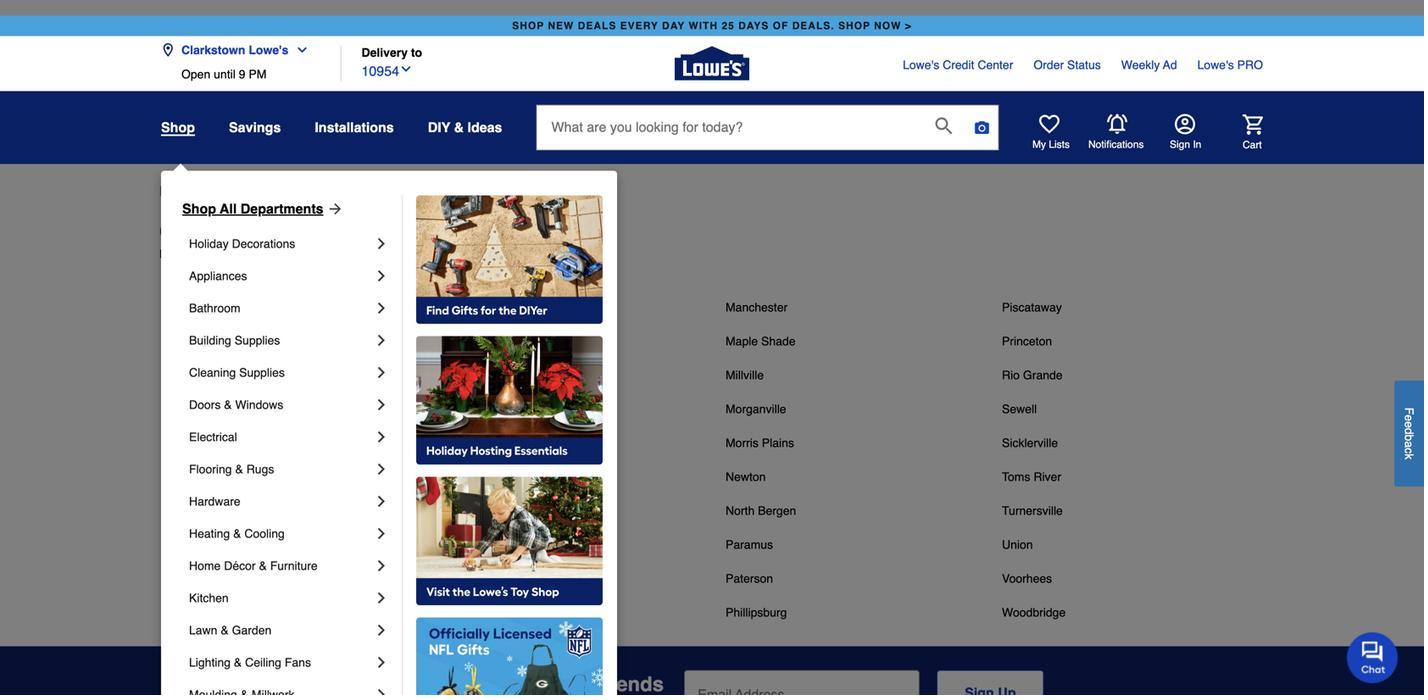 Task type: locate. For each thing, give the bounding box(es) containing it.
shop all departments
[[182, 201, 323, 217]]

1 horizontal spatial jersey
[[396, 183, 436, 199]]

find
[[159, 183, 188, 199]]

sewell link
[[1002, 401, 1037, 418]]

a
[[192, 183, 199, 199], [1403, 441, 1416, 448]]

12 chevron right image from the top
[[373, 654, 390, 671]]

>
[[905, 20, 912, 32]]

form
[[684, 670, 1044, 695]]

& right doors
[[224, 398, 232, 412]]

lowe's home improvement notification center image
[[1107, 114, 1128, 134]]

chevron right image
[[373, 235, 390, 252], [373, 267, 390, 284], [373, 300, 390, 317], [373, 332, 390, 349], [373, 364, 390, 381], [373, 396, 390, 413], [373, 428, 390, 445], [373, 525, 390, 542], [373, 557, 390, 574], [373, 590, 390, 607], [373, 622, 390, 639], [373, 654, 390, 671]]

1 vertical spatial chevron down image
[[399, 62, 413, 76]]

bergen
[[758, 504, 796, 518]]

0 horizontal spatial chevron down image
[[288, 43, 309, 57]]

township
[[237, 572, 286, 585]]

bathroom
[[189, 301, 241, 315]]

0 vertical spatial chevron right image
[[373, 461, 390, 478]]

search image
[[936, 117, 952, 134]]

city down shop
[[159, 220, 198, 243]]

1 vertical spatial supplies
[[239, 366, 285, 379]]

3 chevron right image from the top
[[373, 300, 390, 317]]

2 horizontal spatial jersey
[[449, 504, 484, 518]]

0 vertical spatial city
[[159, 220, 198, 243]]

egg harbor township link
[[173, 570, 286, 587]]

chevron right image
[[373, 461, 390, 478], [373, 493, 390, 510], [373, 686, 390, 695]]

east down deptford link
[[173, 470, 197, 484]]

building supplies link
[[189, 324, 373, 356]]

harbor
[[197, 572, 234, 585]]

jersey down "departments"
[[276, 247, 311, 261]]

hackettstown
[[449, 334, 521, 348]]

hardware link
[[189, 485, 373, 518]]

hillsborough link
[[449, 401, 515, 418]]

east
[[173, 470, 197, 484], [173, 504, 197, 518]]

& down the rutherford
[[233, 527, 241, 540]]

chevron right image for lighting & ceiling fans
[[373, 654, 390, 671]]

lighting & ceiling fans link
[[189, 646, 373, 679]]

chevron right image for building supplies
[[373, 332, 390, 349]]

maple
[[726, 334, 758, 348]]

lowe's pro
[[1198, 58, 1263, 72]]

chevron down image inside clarkstown lowe's 'button'
[[288, 43, 309, 57]]

doors & windows
[[189, 398, 283, 412]]

chevron right image for hardware
[[373, 493, 390, 510]]

clarkstown
[[181, 43, 245, 57]]

1 horizontal spatial a
[[1403, 441, 1416, 448]]

deptford
[[173, 436, 218, 450]]

voorhees link
[[1002, 570, 1052, 587]]

lowe's left pro
[[1198, 58, 1234, 72]]

holiday
[[189, 237, 229, 250]]

1 east from the top
[[173, 470, 197, 484]]

millville link
[[726, 367, 764, 384]]

2 east from the top
[[173, 504, 197, 518]]

flemington
[[449, 301, 508, 314]]

flooring & rugs
[[189, 462, 274, 476]]

east up heating
[[173, 504, 197, 518]]

new down "installations" button
[[365, 183, 393, 199]]

supplies up windows
[[239, 366, 285, 379]]

& for windows
[[224, 398, 232, 412]]

flooring & rugs link
[[189, 453, 373, 485]]

1 horizontal spatial new
[[365, 183, 393, 199]]

sewell
[[1002, 402, 1037, 416]]

manchester
[[726, 301, 788, 314]]

doors
[[189, 398, 221, 412]]

shop left new
[[512, 20, 544, 32]]

b
[[1403, 435, 1416, 441]]

& inside button
[[454, 119, 464, 135]]

& for ceiling
[[234, 656, 242, 669]]

& inside "link"
[[233, 527, 241, 540]]

new inside new jersey button
[[365, 183, 393, 199]]

building
[[189, 334, 231, 347]]

d
[[1403, 428, 1416, 435]]

home décor & furniture link
[[189, 550, 373, 582]]

25
[[722, 20, 735, 32]]

8 chevron right image from the top
[[373, 525, 390, 542]]

1 vertical spatial a
[[1403, 441, 1416, 448]]

2 e from the top
[[1403, 421, 1416, 428]]

chevron right image for doors & windows
[[373, 396, 390, 413]]

& right diy
[[454, 119, 464, 135]]

1 chevron right image from the top
[[373, 461, 390, 478]]

deptford link
[[173, 435, 218, 451]]

0 vertical spatial east
[[173, 470, 197, 484]]

holiday hosting essentials. image
[[416, 336, 603, 465]]

lumberton
[[449, 572, 506, 585]]

1 vertical spatial east
[[173, 504, 197, 518]]

east brunswick
[[173, 470, 254, 484]]

lowe's credit center link
[[903, 56, 1013, 73]]

a inside button
[[1403, 441, 1416, 448]]

& left ceiling
[[234, 656, 242, 669]]

lowe's home improvement logo image
[[675, 26, 749, 101]]

0 vertical spatial new
[[365, 183, 393, 199]]

5 chevron right image from the top
[[373, 364, 390, 381]]

lowe's up pm
[[249, 43, 288, 57]]

1 vertical spatial jersey
[[276, 247, 311, 261]]

maple shade
[[726, 334, 796, 348]]

millville
[[726, 368, 764, 382]]

east for east rutherford
[[173, 504, 197, 518]]

& left rugs
[[235, 462, 243, 476]]

10954 button
[[362, 59, 413, 81]]

savings button
[[229, 112, 281, 143]]

2 vertical spatial jersey
[[449, 504, 484, 518]]

phillipsburg
[[726, 606, 787, 619]]

chevron down image
[[288, 43, 309, 57], [399, 62, 413, 76]]

lowe's home improvement cart image
[[1243, 115, 1263, 135]]

None search field
[[536, 105, 999, 166]]

0 vertical spatial jersey
[[396, 183, 436, 199]]

ideas
[[468, 119, 502, 135]]

paramus link
[[726, 536, 773, 553]]

1 e from the top
[[1403, 415, 1416, 421]]

1 vertical spatial chevron right image
[[373, 493, 390, 510]]

east brunswick link
[[173, 468, 254, 485]]

location image
[[161, 43, 175, 57]]

home décor & furniture
[[189, 559, 318, 573]]

princeton
[[1002, 334, 1052, 348]]

10954
[[362, 63, 399, 79]]

north bergen link
[[726, 502, 796, 519]]

0 vertical spatial a
[[192, 183, 199, 199]]

find a store link
[[159, 181, 238, 201]]

2 vertical spatial chevron right image
[[373, 686, 390, 695]]

brunswick
[[200, 470, 254, 484]]

1 vertical spatial city
[[488, 504, 508, 518]]

9 chevron right image from the top
[[373, 557, 390, 574]]

city up lawnside
[[488, 504, 508, 518]]

1 chevron right image from the top
[[373, 235, 390, 252]]

heating & cooling link
[[189, 518, 373, 550]]

directory
[[203, 220, 293, 243]]

Search Query text field
[[537, 105, 922, 150]]

every
[[620, 20, 659, 32]]

paterson link
[[726, 570, 773, 587]]

east rutherford link
[[173, 502, 256, 519]]

officially licensed n f l gifts. shop now. image
[[416, 618, 603, 695]]

status
[[1067, 58, 1101, 72]]

jersey inside button
[[396, 183, 436, 199]]

4 chevron right image from the top
[[373, 332, 390, 349]]

1 vertical spatial new
[[249, 247, 273, 261]]

11 chevron right image from the top
[[373, 622, 390, 639]]

0 horizontal spatial jersey
[[276, 247, 311, 261]]

lowe's left credit
[[903, 58, 940, 72]]

jersey down diy
[[396, 183, 436, 199]]

lumberton link
[[449, 570, 506, 587]]

howell link
[[449, 468, 485, 485]]

shop left now
[[838, 20, 871, 32]]

maple shade link
[[726, 333, 796, 350]]

jersey down howell link
[[449, 504, 484, 518]]

3 chevron right image from the top
[[373, 686, 390, 695]]

a up k
[[1403, 441, 1416, 448]]

chevron right image for holiday decorations
[[373, 235, 390, 252]]

k
[[1403, 454, 1416, 460]]

lighting
[[189, 656, 231, 669]]

shop
[[161, 119, 195, 135]]

1 horizontal spatial chevron down image
[[399, 62, 413, 76]]

e
[[1403, 415, 1416, 421], [1403, 421, 1416, 428]]

city inside city directory lowe's stores in new jersey
[[159, 220, 198, 243]]

2 chevron right image from the top
[[373, 267, 390, 284]]

0 vertical spatial chevron down image
[[288, 43, 309, 57]]

supplies for building supplies
[[235, 334, 280, 347]]

eatontown link
[[173, 536, 229, 553]]

e up d
[[1403, 415, 1416, 421]]

morris
[[726, 436, 759, 450]]

shop
[[182, 201, 216, 217]]

0 vertical spatial supplies
[[235, 334, 280, 347]]

supplies up "cleaning supplies"
[[235, 334, 280, 347]]

rio grande link
[[1002, 367, 1063, 384]]

10 chevron right image from the top
[[373, 590, 390, 607]]

lowe's left the 'stores'
[[159, 247, 196, 261]]

order
[[1034, 58, 1064, 72]]

holmdel
[[449, 436, 493, 450]]

bayonne link
[[173, 299, 220, 316]]

& right lawn
[[221, 623, 229, 637]]

0 horizontal spatial new
[[249, 247, 273, 261]]

deals.
[[792, 20, 835, 32]]

0 horizontal spatial shop
[[512, 20, 544, 32]]

rugs
[[246, 462, 274, 476]]

& for cooling
[[233, 527, 241, 540]]

a up shop
[[192, 183, 199, 199]]

6 chevron right image from the top
[[373, 396, 390, 413]]

lowe's inside 'button'
[[249, 43, 288, 57]]

chevron right image for heating & cooling
[[373, 525, 390, 542]]

newton link
[[726, 468, 766, 485]]

new right 'in'
[[249, 247, 273, 261]]

cart button
[[1219, 115, 1263, 152]]

my lists link
[[1033, 114, 1070, 151]]

manahawkin
[[449, 606, 516, 619]]

north
[[726, 504, 755, 518]]

chevron right image for lawn & garden
[[373, 622, 390, 639]]

1 horizontal spatial shop
[[838, 20, 871, 32]]

windows
[[235, 398, 283, 412]]

0 horizontal spatial city
[[159, 220, 198, 243]]

7 chevron right image from the top
[[373, 428, 390, 445]]

2 chevron right image from the top
[[373, 493, 390, 510]]

installations
[[315, 119, 394, 135]]

new
[[365, 183, 393, 199], [249, 247, 273, 261]]

union
[[1002, 538, 1033, 552]]

e up b
[[1403, 421, 1416, 428]]



Task type: vqa. For each thing, say whether or not it's contained in the screenshot.
Home Décor & Furniture
yes



Task type: describe. For each thing, give the bounding box(es) containing it.
turnersville
[[1002, 504, 1063, 518]]

sicklerville
[[1002, 436, 1058, 450]]

chevron right image for kitchen
[[373, 590, 390, 607]]

lowe's credit center
[[903, 58, 1013, 72]]

toms river link
[[1002, 468, 1061, 485]]

clarkstown lowe's button
[[161, 33, 316, 67]]

lawn & garden
[[189, 623, 272, 637]]

f e e d b a c k
[[1403, 408, 1416, 460]]

cleaning
[[189, 366, 236, 379]]

weekly
[[1121, 58, 1160, 72]]

supplies for cleaning supplies
[[239, 366, 285, 379]]

voorhees
[[1002, 572, 1052, 585]]

shop new deals every day with 25 days of deals. shop now >
[[512, 20, 912, 32]]

sign
[[1170, 139, 1190, 150]]

phillipsburg link
[[726, 604, 787, 621]]

with
[[689, 20, 718, 32]]

lawnside
[[449, 538, 500, 552]]

find gifts for the diyer. image
[[416, 195, 603, 324]]

décor
[[224, 559, 256, 573]]

& for ideas
[[454, 119, 464, 135]]

hillsborough
[[449, 402, 515, 416]]

installations button
[[315, 112, 394, 143]]

brick link
[[173, 333, 199, 350]]

all
[[220, 201, 237, 217]]

chevron right image for cleaning supplies
[[373, 364, 390, 381]]

butler link
[[173, 367, 204, 384]]

rutherford
[[200, 504, 256, 518]]

camera image
[[974, 119, 991, 136]]

rio
[[1002, 368, 1020, 382]]

holiday decorations
[[189, 237, 295, 250]]

deals
[[578, 20, 617, 32]]

toms
[[1002, 470, 1030, 484]]

delran link
[[173, 401, 208, 418]]

electrical
[[189, 430, 237, 444]]

open
[[181, 67, 210, 81]]

chevron down image inside 10954 button
[[399, 62, 413, 76]]

weekly ad
[[1121, 58, 1177, 72]]

electrical link
[[189, 421, 373, 453]]

departments
[[241, 201, 323, 217]]

new inside city directory lowe's stores in new jersey
[[249, 247, 273, 261]]

river
[[1034, 470, 1061, 484]]

egg harbor township
[[173, 572, 286, 585]]

chevron right image for appliances
[[373, 267, 390, 284]]

chevron right image for home décor & furniture
[[373, 557, 390, 574]]

turnersville link
[[1002, 502, 1063, 519]]

sign in button
[[1170, 114, 1202, 151]]

jersey city
[[449, 504, 508, 518]]

plains
[[762, 436, 794, 450]]

cleaning supplies link
[[189, 356, 373, 389]]

shade
[[761, 334, 796, 348]]

ad
[[1163, 58, 1177, 72]]

hamilton link
[[449, 367, 496, 384]]

clarkstown lowe's
[[181, 43, 288, 57]]

bathroom link
[[189, 292, 373, 324]]

& for garden
[[221, 623, 229, 637]]

& right décor
[[259, 559, 267, 573]]

cooling
[[244, 527, 285, 540]]

lowe's pro link
[[1198, 56, 1263, 73]]

find a store
[[159, 183, 238, 199]]

newton
[[726, 470, 766, 484]]

1 shop from the left
[[512, 20, 544, 32]]

of
[[773, 20, 789, 32]]

east for east brunswick
[[173, 470, 197, 484]]

until
[[214, 67, 236, 81]]

to
[[411, 46, 422, 59]]

cart
[[1243, 139, 1262, 151]]

arrow right image
[[323, 200, 344, 217]]

butler
[[173, 368, 204, 382]]

delivery
[[362, 46, 408, 59]]

lowe's home improvement lists image
[[1039, 114, 1060, 134]]

stores
[[199, 247, 234, 261]]

toms river
[[1002, 470, 1061, 484]]

my lists
[[1033, 139, 1070, 150]]

appliances
[[189, 269, 247, 283]]

new jersey
[[365, 183, 436, 199]]

chevron right image for bathroom
[[373, 300, 390, 317]]

chat invite button image
[[1347, 632, 1399, 683]]

chevron right image for flooring & rugs
[[373, 461, 390, 478]]

lawn & garden link
[[189, 614, 373, 646]]

order status
[[1034, 58, 1101, 72]]

savings
[[229, 119, 281, 135]]

kitchen link
[[189, 582, 373, 614]]

open until 9 pm
[[181, 67, 267, 81]]

0 horizontal spatial a
[[192, 183, 199, 199]]

1 horizontal spatial city
[[488, 504, 508, 518]]

union link
[[1002, 536, 1033, 553]]

bayonne
[[173, 301, 220, 314]]

chevron right image for electrical
[[373, 428, 390, 445]]

lowe's home improvement account image
[[1175, 114, 1195, 134]]

new
[[548, 20, 574, 32]]

lowe's inside city directory lowe's stores in new jersey
[[159, 247, 196, 261]]

order status link
[[1034, 56, 1101, 73]]

2 shop from the left
[[838, 20, 871, 32]]

& for rugs
[[235, 462, 243, 476]]

in
[[237, 247, 246, 261]]

diy
[[428, 119, 450, 135]]

appliances link
[[189, 260, 373, 292]]

hackettstown link
[[449, 333, 521, 350]]

diy & ideas button
[[428, 112, 502, 143]]

visit the lowe's toy shop. image
[[416, 477, 603, 606]]

heating & cooling
[[189, 527, 285, 540]]

jersey inside city directory lowe's stores in new jersey
[[276, 247, 311, 261]]

egg
[[173, 572, 194, 585]]



